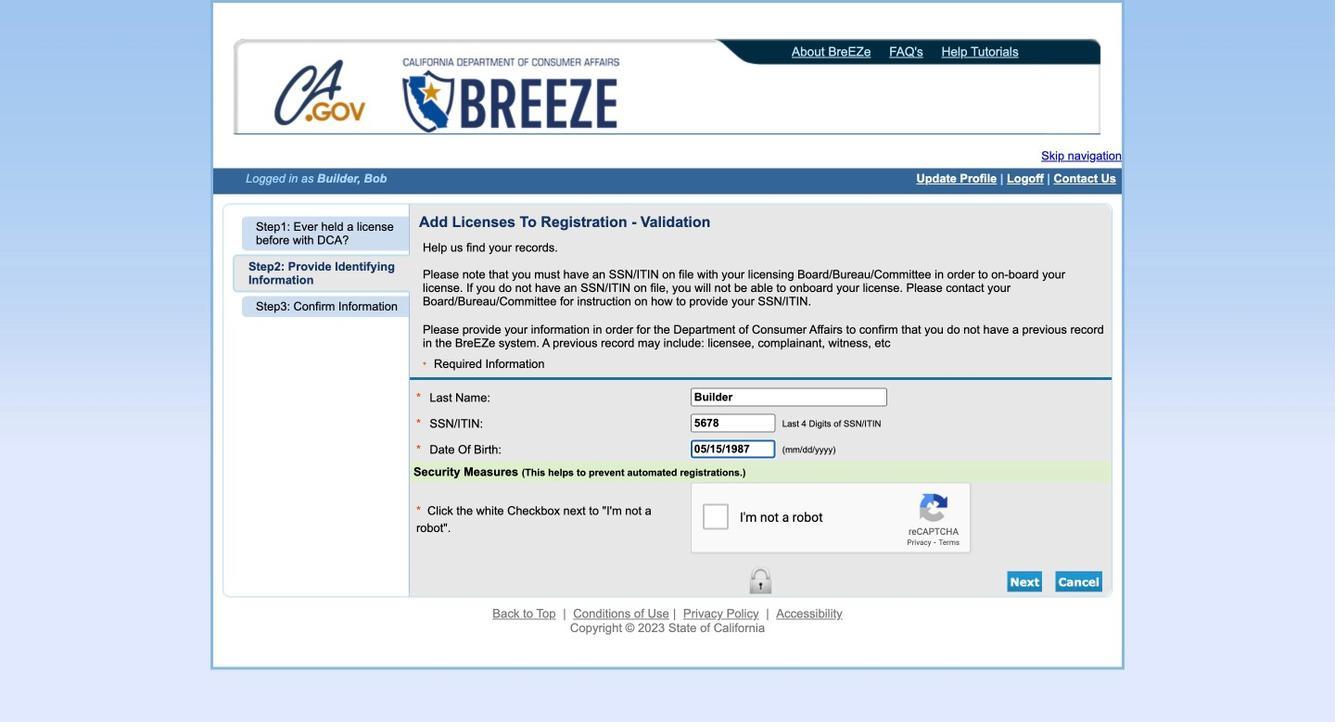 Task type: locate. For each thing, give the bounding box(es) containing it.
None text field
[[691, 414, 776, 432], [691, 440, 776, 458], [691, 414, 776, 432], [691, 440, 776, 458]]

None text field
[[691, 388, 888, 407]]

None submit
[[1008, 572, 1043, 592], [1056, 572, 1103, 592], [1008, 572, 1043, 592], [1056, 572, 1103, 592]]

state of california breeze image
[[399, 58, 623, 133]]

ca.gov image
[[274, 58, 368, 131]]



Task type: vqa. For each thing, say whether or not it's contained in the screenshot.
text box
yes



